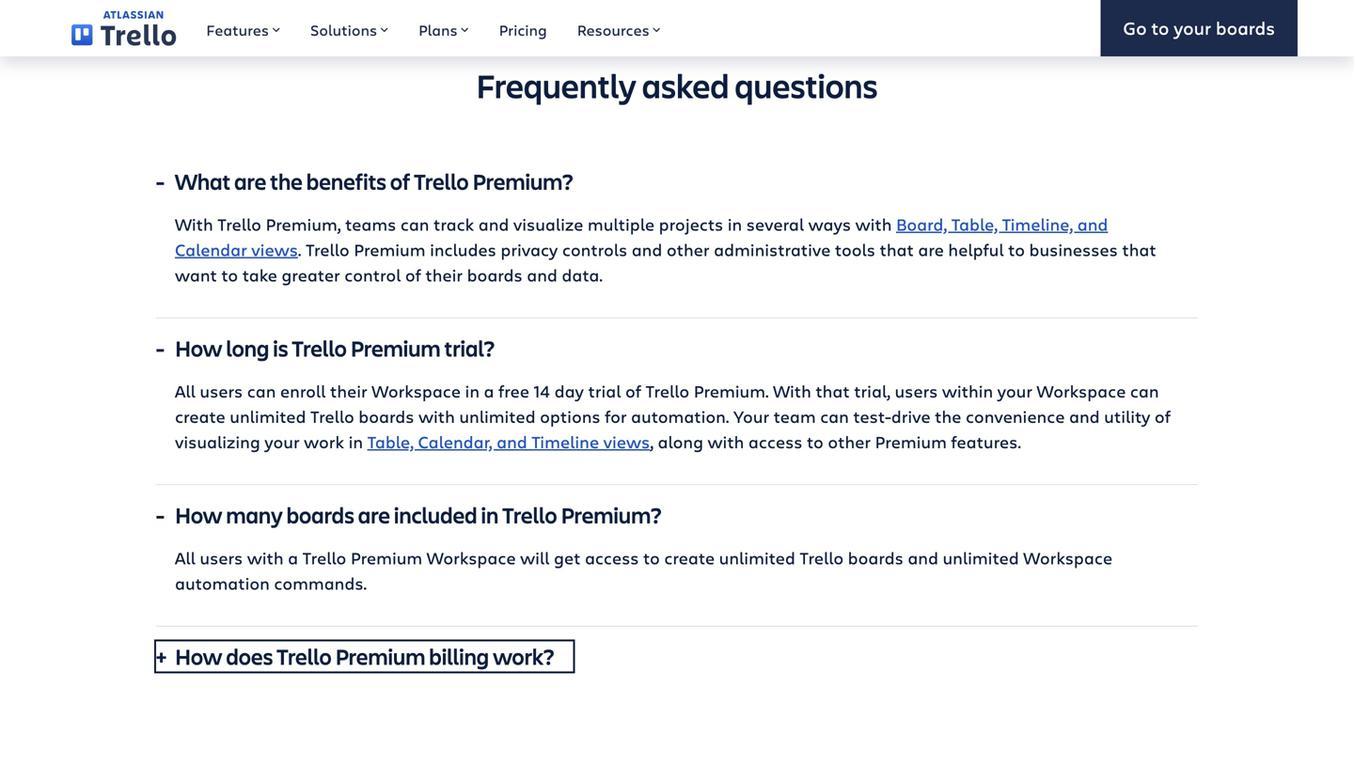 Task type: locate. For each thing, give the bounding box(es) containing it.
1 horizontal spatial create
[[664, 547, 715, 569]]

table, left calendar,
[[367, 431, 414, 453]]

go to your boards
[[1123, 16, 1275, 40]]

1 vertical spatial the
[[935, 405, 961, 428]]

0 vertical spatial with
[[175, 213, 213, 236]]

boards
[[1216, 16, 1275, 40], [467, 264, 523, 286], [359, 405, 414, 428], [286, 500, 354, 530], [848, 547, 903, 569]]

2 horizontal spatial are
[[918, 238, 944, 261]]

1 how from the top
[[175, 333, 222, 363]]

multiple
[[588, 213, 655, 236]]

premium? up the get at the bottom left of page
[[561, 500, 662, 530]]

all
[[175, 380, 195, 403], [175, 547, 195, 569]]

2 - from the top
[[156, 333, 164, 363]]

that
[[880, 238, 914, 261], [1122, 238, 1156, 261], [816, 380, 850, 403]]

0 vertical spatial their
[[425, 264, 463, 286]]

how many boards are included in trello premium?
[[175, 500, 662, 530]]

to down 'timeline,'
[[1008, 238, 1025, 261]]

0 horizontal spatial create
[[175, 405, 225, 428]]

premium up control
[[354, 238, 426, 261]]

,
[[650, 431, 654, 453]]

- for how long is trello premium trial?
[[156, 333, 164, 363]]

other down the test-
[[828, 431, 871, 453]]

access down the team
[[748, 431, 803, 453]]

1 horizontal spatial views
[[603, 431, 650, 453]]

their inside the . trello premium includes privacy controls and other administrative tools that are helpful to businesses that want to take greater control of their boards and data.
[[425, 264, 463, 286]]

1 vertical spatial a
[[288, 547, 298, 569]]

1 all from the top
[[175, 380, 195, 403]]

views up the take
[[251, 238, 298, 261]]

+
[[156, 642, 167, 671]]

1 horizontal spatial a
[[484, 380, 494, 403]]

1 vertical spatial their
[[330, 380, 367, 403]]

premium down how many boards are included in trello premium?
[[351, 547, 422, 569]]

administrative
[[714, 238, 831, 261]]

with up the team
[[773, 380, 811, 403]]

their inside all users can enroll their workspace in a free 14 day trial of trello premium. with that trial, users within your workspace can create unlimited trello boards with unlimited options for automation. your team can test-drive the convenience and utility of visualizing your work in
[[330, 380, 367, 403]]

0 vertical spatial your
[[1174, 16, 1211, 40]]

0 horizontal spatial are
[[234, 166, 266, 196]]

how for how long is trello premium trial?
[[175, 333, 222, 363]]

2 how from the top
[[175, 500, 222, 530]]

0 horizontal spatial a
[[288, 547, 298, 569]]

1 vertical spatial how
[[175, 500, 222, 530]]

0 horizontal spatial your
[[265, 431, 300, 453]]

resources button
[[562, 0, 676, 56]]

how left many
[[175, 500, 222, 530]]

test-
[[853, 405, 891, 428]]

0 horizontal spatial table,
[[367, 431, 414, 453]]

table, inside board, table, timeline, and calendar views
[[951, 213, 998, 236]]

convenience
[[966, 405, 1065, 428]]

0 vertical spatial access
[[748, 431, 803, 453]]

1 vertical spatial create
[[664, 547, 715, 569]]

1 vertical spatial table,
[[367, 431, 414, 453]]

that down board,
[[880, 238, 914, 261]]

. trello premium includes privacy controls and other administrative tools that are helpful to businesses that want to take greater control of their boards and data.
[[175, 238, 1156, 286]]

with
[[855, 213, 892, 236], [418, 405, 455, 428], [708, 431, 744, 453], [247, 547, 284, 569]]

3 how from the top
[[175, 642, 222, 671]]

can left the test-
[[820, 405, 849, 428]]

0 vertical spatial how
[[175, 333, 222, 363]]

your up convenience
[[997, 380, 1032, 403]]

0 horizontal spatial with
[[175, 213, 213, 236]]

to
[[1151, 16, 1169, 40], [1008, 238, 1025, 261], [221, 264, 238, 286], [807, 431, 824, 453], [643, 547, 660, 569]]

a left free
[[484, 380, 494, 403]]

their
[[425, 264, 463, 286], [330, 380, 367, 403]]

with up calendar
[[175, 213, 213, 236]]

2 horizontal spatial that
[[1122, 238, 1156, 261]]

is
[[273, 333, 288, 363]]

timeline,
[[1002, 213, 1073, 236]]

table, up the helpful
[[951, 213, 998, 236]]

all inside all users can enroll their workspace in a free 14 day trial of trello premium. with that trial, users within your workspace can create unlimited trello boards with unlimited options for automation. your team can test-drive the convenience and utility of visualizing your work in
[[175, 380, 195, 403]]

-
[[156, 166, 164, 196], [156, 333, 164, 363], [156, 500, 164, 530]]

commands.
[[274, 572, 367, 595]]

features.
[[951, 431, 1021, 453]]

many
[[226, 500, 283, 530]]

with up calendar,
[[418, 405, 455, 428]]

their down includes
[[425, 264, 463, 286]]

2 vertical spatial how
[[175, 642, 222, 671]]

pricing
[[499, 20, 547, 40]]

other
[[667, 238, 710, 261], [828, 431, 871, 453]]

are right what
[[234, 166, 266, 196]]

+ how does trello premium billing work?
[[156, 642, 554, 671]]

options
[[540, 405, 600, 428]]

with
[[175, 213, 213, 236], [773, 380, 811, 403]]

access right the get at the bottom left of page
[[585, 547, 639, 569]]

a
[[484, 380, 494, 403], [288, 547, 298, 569]]

how left long
[[175, 333, 222, 363]]

what are the benefits of trello premium?
[[175, 166, 573, 196]]

premium? up with trello premium, teams can track and visualize multiple projects in several ways with
[[473, 166, 573, 196]]

1 vertical spatial access
[[585, 547, 639, 569]]

can left enroll in the left of the page
[[247, 380, 276, 403]]

0 vertical spatial create
[[175, 405, 225, 428]]

in right work
[[348, 431, 363, 453]]

0 vertical spatial the
[[270, 166, 303, 196]]

0 vertical spatial are
[[234, 166, 266, 196]]

track
[[434, 213, 474, 236]]

all for how long is trello premium trial?
[[175, 380, 195, 403]]

premium left billing
[[335, 642, 425, 671]]

users down long
[[200, 380, 243, 403]]

greater
[[282, 264, 340, 286]]

your
[[733, 405, 769, 428]]

other down projects
[[667, 238, 710, 261]]

work
[[304, 431, 344, 453]]

2 vertical spatial are
[[358, 500, 390, 530]]

can
[[400, 213, 429, 236], [247, 380, 276, 403], [1130, 380, 1159, 403], [820, 405, 849, 428]]

all inside all users with a trello premium workspace will get access to create unlimited trello boards and unlimited workspace automation commands.
[[175, 547, 195, 569]]

1 horizontal spatial table,
[[951, 213, 998, 236]]

with down many
[[247, 547, 284, 569]]

in left several
[[728, 213, 742, 236]]

0 horizontal spatial access
[[585, 547, 639, 569]]

with up tools at the top right of page
[[855, 213, 892, 236]]

other inside the . trello premium includes privacy controls and other administrative tools that are helpful to businesses that want to take greater control of their boards and data.
[[667, 238, 710, 261]]

how right + in the left of the page
[[175, 642, 222, 671]]

your right go
[[1174, 16, 1211, 40]]

0 horizontal spatial the
[[270, 166, 303, 196]]

utility
[[1104, 405, 1150, 428]]

workspace
[[372, 380, 461, 403], [1037, 380, 1126, 403], [427, 547, 516, 569], [1023, 547, 1112, 569]]

views down for
[[603, 431, 650, 453]]

0 vertical spatial -
[[156, 166, 164, 196]]

in left free
[[465, 380, 480, 403]]

0 vertical spatial views
[[251, 238, 298, 261]]

1 horizontal spatial with
[[773, 380, 811, 403]]

plans
[[419, 20, 458, 40]]

access
[[748, 431, 803, 453], [585, 547, 639, 569]]

2 vertical spatial -
[[156, 500, 164, 530]]

1 horizontal spatial your
[[997, 380, 1032, 403]]

to left the take
[[221, 264, 238, 286]]

0 vertical spatial other
[[667, 238, 710, 261]]

automation
[[175, 572, 270, 595]]

that left the trial,
[[816, 380, 850, 403]]

create inside all users with a trello premium workspace will get access to create unlimited trello boards and unlimited workspace automation commands.
[[664, 547, 715, 569]]

the up premium,
[[270, 166, 303, 196]]

pricing link
[[484, 0, 562, 56]]

1 vertical spatial with
[[773, 380, 811, 403]]

1 horizontal spatial their
[[425, 264, 463, 286]]

0 horizontal spatial other
[[667, 238, 710, 261]]

1 - from the top
[[156, 166, 164, 196]]

3 - from the top
[[156, 500, 164, 530]]

controls
[[562, 238, 627, 261]]

go
[[1123, 16, 1147, 40]]

create
[[175, 405, 225, 428], [664, 547, 715, 569]]

helpful
[[948, 238, 1004, 261]]

of right control
[[405, 264, 421, 286]]

1 vertical spatial your
[[997, 380, 1032, 403]]

can left track
[[400, 213, 429, 236]]

are inside the . trello premium includes privacy controls and other administrative tools that are helpful to businesses that want to take greater control of their boards and data.
[[918, 238, 944, 261]]

1 horizontal spatial the
[[935, 405, 961, 428]]

all up visualizing
[[175, 380, 195, 403]]

0 horizontal spatial that
[[816, 380, 850, 403]]

1 vertical spatial all
[[175, 547, 195, 569]]

a up commands.
[[288, 547, 298, 569]]

your left work
[[265, 431, 300, 453]]

table,
[[951, 213, 998, 236], [367, 431, 414, 453]]

the down within
[[935, 405, 961, 428]]

that right 'businesses'
[[1122, 238, 1156, 261]]

in
[[728, 213, 742, 236], [465, 380, 480, 403], [348, 431, 363, 453], [481, 500, 499, 530]]

asked
[[642, 63, 729, 108]]

premium?
[[473, 166, 573, 196], [561, 500, 662, 530]]

users up 'automation'
[[200, 547, 243, 569]]

and
[[478, 213, 509, 236], [1077, 213, 1108, 236], [632, 238, 662, 261], [527, 264, 557, 286], [1069, 405, 1100, 428], [497, 431, 527, 453], [908, 547, 938, 569]]

their down how long is trello premium trial?
[[330, 380, 367, 403]]

trello inside the . trello premium includes privacy controls and other administrative tools that are helpful to businesses that want to take greater control of their boards and data.
[[306, 238, 350, 261]]

and inside all users with a trello premium workspace will get access to create unlimited trello boards and unlimited workspace automation commands.
[[908, 547, 938, 569]]

1 vertical spatial -
[[156, 333, 164, 363]]

in right included
[[481, 500, 499, 530]]

how
[[175, 333, 222, 363], [175, 500, 222, 530], [175, 642, 222, 671]]

1 horizontal spatial access
[[748, 431, 803, 453]]

1 vertical spatial are
[[918, 238, 944, 261]]

all for how many boards are included in trello premium?
[[175, 547, 195, 569]]

for
[[605, 405, 627, 428]]

premium
[[354, 238, 426, 261], [351, 333, 441, 363], [875, 431, 947, 453], [351, 547, 422, 569], [335, 642, 425, 671]]

a inside all users can enroll their workspace in a free 14 day trial of trello premium. with that trial, users within your workspace can create unlimited trello boards with unlimited options for automation. your team can test-drive the convenience and utility of visualizing your work in
[[484, 380, 494, 403]]

that inside all users can enroll their workspace in a free 14 day trial of trello premium. with that trial, users within your workspace can create unlimited trello boards with unlimited options for automation. your team can test-drive the convenience and utility of visualizing your work in
[[816, 380, 850, 403]]

are left included
[[358, 500, 390, 530]]

0 horizontal spatial views
[[251, 238, 298, 261]]

1 vertical spatial views
[[603, 431, 650, 453]]

0 vertical spatial table,
[[951, 213, 998, 236]]

all up 'automation'
[[175, 547, 195, 569]]

are down board,
[[918, 238, 944, 261]]

0 horizontal spatial their
[[330, 380, 367, 403]]

to inside all users with a trello premium workspace will get access to create unlimited trello boards and unlimited workspace automation commands.
[[643, 547, 660, 569]]

your
[[1174, 16, 1211, 40], [997, 380, 1032, 403], [265, 431, 300, 453]]

users
[[200, 380, 243, 403], [895, 380, 938, 403], [200, 547, 243, 569]]

0 vertical spatial a
[[484, 380, 494, 403]]

1 horizontal spatial are
[[358, 500, 390, 530]]

calendar
[[175, 238, 247, 261]]

0 vertical spatial all
[[175, 380, 195, 403]]

to right the get at the bottom left of page
[[643, 547, 660, 569]]

trial
[[588, 380, 621, 403]]

unlimited
[[230, 405, 306, 428], [459, 405, 536, 428], [719, 547, 795, 569], [943, 547, 1019, 569]]

solutions button
[[295, 0, 404, 56]]

premium left trial?
[[351, 333, 441, 363]]

2 all from the top
[[175, 547, 195, 569]]

1 horizontal spatial other
[[828, 431, 871, 453]]

ways
[[808, 213, 851, 236]]

the
[[270, 166, 303, 196], [935, 405, 961, 428]]

the inside all users can enroll their workspace in a free 14 day trial of trello premium. with that trial, users within your workspace can create unlimited trello boards with unlimited options for automation. your team can test-drive the convenience and utility of visualizing your work in
[[935, 405, 961, 428]]

get
[[554, 547, 581, 569]]

users inside all users with a trello premium workspace will get access to create unlimited trello boards and unlimited workspace automation commands.
[[200, 547, 243, 569]]

frequently asked questions
[[476, 63, 878, 108]]



Task type: vqa. For each thing, say whether or not it's contained in the screenshot.
Powerful collaboration features
no



Task type: describe. For each thing, give the bounding box(es) containing it.
1 vertical spatial premium?
[[561, 500, 662, 530]]

premium inside the . trello premium includes privacy controls and other administrative tools that are helpful to businesses that want to take greater control of their boards and data.
[[354, 238, 426, 261]]

enroll
[[280, 380, 326, 403]]

and inside board, table, timeline, and calendar views
[[1077, 213, 1108, 236]]

included
[[394, 500, 477, 530]]

.
[[298, 238, 301, 261]]

to down the team
[[807, 431, 824, 453]]

with trello premium, teams can track and visualize multiple projects in several ways with
[[175, 213, 896, 236]]

privacy
[[501, 238, 558, 261]]

frequently
[[476, 63, 636, 108]]

views inside board, table, timeline, and calendar views
[[251, 238, 298, 261]]

- for what are the benefits of trello premium?
[[156, 166, 164, 196]]

several
[[746, 213, 804, 236]]

benefits
[[306, 166, 386, 196]]

1 horizontal spatial that
[[880, 238, 914, 261]]

how for how many boards are included in trello premium?
[[175, 500, 222, 530]]

of right trial
[[625, 380, 641, 403]]

2 horizontal spatial your
[[1174, 16, 1211, 40]]

work?
[[493, 642, 554, 671]]

atlassian trello image
[[71, 11, 176, 46]]

drive
[[891, 405, 931, 428]]

0 vertical spatial premium?
[[473, 166, 573, 196]]

team
[[774, 405, 816, 428]]

boards inside the . trello premium includes privacy controls and other administrative tools that are helpful to businesses that want to take greater control of their boards and data.
[[467, 264, 523, 286]]

of inside the . trello premium includes privacy controls and other administrative tools that are helpful to businesses that want to take greater control of their boards and data.
[[405, 264, 421, 286]]

can up utility
[[1130, 380, 1159, 403]]

automation.
[[631, 405, 729, 428]]

board, table, timeline, and calendar views link
[[175, 213, 1108, 261]]

boards inside all users with a trello premium workspace will get access to create unlimited trello boards and unlimited workspace automation commands.
[[848, 547, 903, 569]]

projects
[[659, 213, 723, 236]]

trial?
[[444, 333, 495, 363]]

of up the teams
[[390, 166, 410, 196]]

free
[[498, 380, 529, 403]]

premium.
[[694, 380, 769, 403]]

timeline
[[532, 431, 599, 453]]

board,
[[896, 213, 947, 236]]

access inside all users with a trello premium workspace will get access to create unlimited trello boards and unlimited workspace automation commands.
[[585, 547, 639, 569]]

to right go
[[1151, 16, 1169, 40]]

- for how many boards are included in trello premium?
[[156, 500, 164, 530]]

teams
[[345, 213, 396, 236]]

along
[[658, 431, 703, 453]]

tools
[[835, 238, 875, 261]]

board, table, timeline, and calendar views
[[175, 213, 1108, 261]]

premium down drive
[[875, 431, 947, 453]]

table, calendar, and timeline views link
[[367, 431, 650, 453]]

1 vertical spatial other
[[828, 431, 871, 453]]

users up drive
[[895, 380, 938, 403]]

all users can enroll their workspace in a free 14 day trial of trello premium. with that trial, users within your workspace can create unlimited trello boards with unlimited options for automation. your team can test-drive the convenience and utility of visualizing your work in
[[175, 380, 1171, 453]]

calendar,
[[418, 431, 492, 453]]

14
[[534, 380, 550, 403]]

long
[[226, 333, 269, 363]]

boards inside all users can enroll their workspace in a free 14 day trial of trello premium. with that trial, users within your workspace can create unlimited trello boards with unlimited options for automation. your team can test-drive the convenience and utility of visualizing your work in
[[359, 405, 414, 428]]

solutions
[[310, 20, 377, 40]]

resources
[[577, 20, 650, 40]]

visualize
[[513, 213, 583, 236]]

a inside all users with a trello premium workspace will get access to create unlimited trello boards and unlimited workspace automation commands.
[[288, 547, 298, 569]]

want
[[175, 264, 217, 286]]

day
[[554, 380, 584, 403]]

and inside all users can enroll their workspace in a free 14 day trial of trello premium. with that trial, users within your workspace can create unlimited trello boards with unlimited options for automation. your team can test-drive the convenience and utility of visualizing your work in
[[1069, 405, 1100, 428]]

features button
[[191, 0, 295, 56]]

take
[[242, 264, 277, 286]]

of right utility
[[1155, 405, 1171, 428]]

billing
[[429, 642, 489, 671]]

users for how long is trello premium trial?
[[200, 380, 243, 403]]

all users with a trello premium workspace will get access to create unlimited trello boards and unlimited workspace automation commands.
[[175, 547, 1112, 595]]

with inside all users can enroll their workspace in a free 14 day trial of trello premium. with that trial, users within your workspace can create unlimited trello boards with unlimited options for automation. your team can test-drive the convenience and utility of visualizing your work in
[[773, 380, 811, 403]]

features
[[206, 20, 269, 40]]

go to your boards link
[[1101, 0, 1298, 56]]

trial,
[[854, 380, 890, 403]]

plans button
[[404, 0, 484, 56]]

control
[[344, 264, 401, 286]]

with down "your"
[[708, 431, 744, 453]]

does
[[226, 642, 273, 671]]

questions
[[735, 63, 878, 108]]

premium inside all users with a trello premium workspace will get access to create unlimited trello boards and unlimited workspace automation commands.
[[351, 547, 422, 569]]

users for how many boards are included in trello premium?
[[200, 547, 243, 569]]

what
[[175, 166, 231, 196]]

businesses
[[1029, 238, 1118, 261]]

with inside all users can enroll their workspace in a free 14 day trial of trello premium. with that trial, users within your workspace can create unlimited trello boards with unlimited options for automation. your team can test-drive the convenience and utility of visualizing your work in
[[418, 405, 455, 428]]

includes
[[430, 238, 496, 261]]

create inside all users can enroll their workspace in a free 14 day trial of trello premium. with that trial, users within your workspace can create unlimited trello boards with unlimited options for automation. your team can test-drive the convenience and utility of visualizing your work in
[[175, 405, 225, 428]]

data.
[[562, 264, 603, 286]]

premium,
[[266, 213, 341, 236]]

within
[[942, 380, 993, 403]]

visualizing
[[175, 431, 260, 453]]

will
[[520, 547, 550, 569]]

with inside all users with a trello premium workspace will get access to create unlimited trello boards and unlimited workspace automation commands.
[[247, 547, 284, 569]]

how long is trello premium trial?
[[175, 333, 495, 363]]

2 vertical spatial your
[[265, 431, 300, 453]]

table, calendar, and timeline views , along with access to other premium features.
[[367, 431, 1021, 453]]



